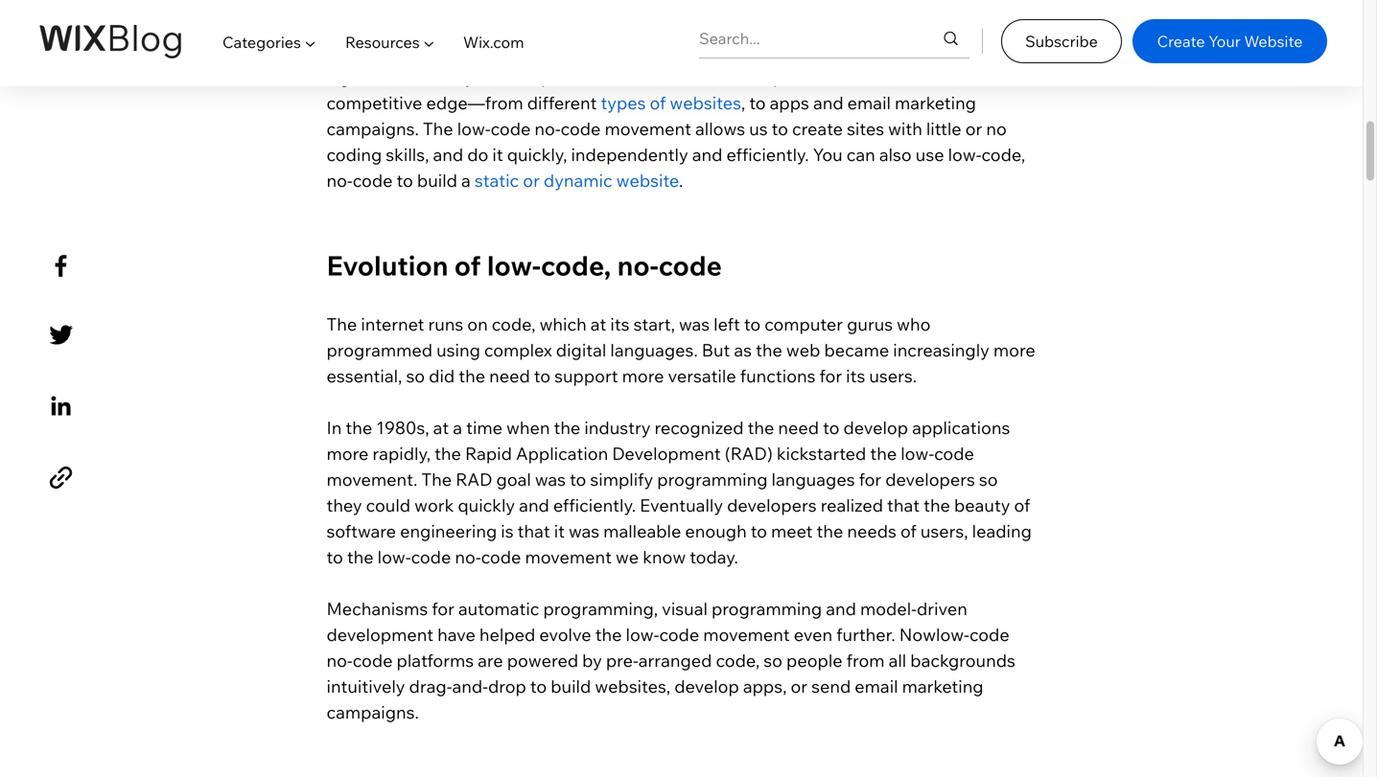 Task type: describe. For each thing, give the bounding box(es) containing it.
development
[[327, 624, 434, 646]]

and left do
[[433, 144, 463, 165]]

automatic
[[458, 598, 539, 620]]

pre-
[[606, 650, 639, 672]]

can
[[847, 144, 875, 165]]

to down complex
[[534, 365, 551, 387]]

industry
[[584, 417, 651, 439]]

do
[[467, 144, 489, 165]]

at inside in the 1980s, at a time when the industry recognized the need to develop applications more rapidly, the rapid application development (rad) kickstarted the low-code movement. the rad goal was to simplify programming languages for developers so they could work quickly and efficiently. eventually developers realized that the beauty of software engineering is that it was malleable enough to meet the needs of users, leading to the low-code no-code movement we know today.
[[433, 417, 449, 439]]

code down different
[[561, 118, 601, 139]]

who
[[897, 313, 931, 335]]

users.
[[869, 365, 917, 387]]

website
[[1244, 31, 1303, 51]]

did
[[429, 365, 455, 387]]

types
[[601, 92, 646, 114]]

▼ for categories ▼
[[304, 33, 316, 52]]

types of websites link
[[601, 92, 741, 114]]

create your website
[[1157, 31, 1303, 51]]

send
[[812, 676, 851, 698]]

or inside mechanisms for automatic programming, visual programming and model-driven development have helped evolve the low-code movement even further. nowlow-code no-code platforms are powered by pre-arranged code, so people from all backgrounds intuitively drag-and-drop to build websites, develop apps, or send email marketing campaigns.
[[791, 676, 808, 698]]

using
[[437, 339, 480, 361]]

a inside , to apps and email marketing campaigns. the low-code no-code movement allows us to create sites with little or no coding skills, and do it quickly, independently and efficiently. you can also use low-code, no-code to build a
[[461, 170, 471, 191]]

your
[[1209, 31, 1241, 51]]

evolution of low-code, no-code
[[327, 249, 728, 282]]

are
[[478, 650, 503, 672]]

to up kickstarted
[[823, 417, 840, 439]]

edge—from
[[426, 92, 523, 114]]

allows
[[695, 118, 745, 139]]

the up (rad)
[[748, 417, 774, 439]]

to left meet
[[751, 521, 767, 542]]

low- inside mechanisms for automatic programming, visual programming and model-driven development have helped evolve the low-code movement even further. nowlow-code no-code platforms are powered by pre-arranged code, so people from all backgrounds intuitively drag-and-drop to build websites, develop apps, or send email marketing campaigns.
[[626, 624, 659, 646]]

build for a
[[417, 170, 457, 191]]

code up start, at the left of the page
[[659, 249, 722, 282]]

left
[[714, 313, 740, 335]]

realized
[[821, 495, 883, 516]]

the up users,
[[924, 495, 950, 516]]

code up 'arranged'
[[659, 624, 699, 646]]

so inside mechanisms for automatic programming, visual programming and model-driven development have helped evolve the low-code movement even further. nowlow-code no-code platforms are powered by pre-arranged code, so people from all backgrounds intuitively drag-and-drop to build websites, develop apps, or send email marketing campaigns.
[[764, 650, 783, 672]]

became
[[824, 339, 889, 361]]

the right as on the top right of the page
[[756, 339, 783, 361]]

in our digital forward ecosystem, both low-code and no-code technologies have a special significance. many diverse professionals need an online presence to boost their competitive edge—from different
[[327, 40, 1038, 114]]

internet
[[361, 313, 424, 335]]

support
[[555, 365, 618, 387]]

helped
[[479, 624, 536, 646]]

essential,
[[327, 365, 402, 387]]

1 horizontal spatial its
[[846, 365, 865, 387]]

code down coding
[[353, 170, 393, 191]]

professionals
[[541, 66, 648, 88]]

and inside in our digital forward ecosystem, both low-code and no-code technologies have a special significance. many diverse professionals need an online presence to boost their competitive edge—from different
[[710, 40, 741, 62]]

code down is
[[481, 547, 521, 568]]

many
[[430, 66, 474, 88]]

work
[[414, 495, 454, 516]]

the down software
[[347, 547, 374, 568]]

low- up on
[[487, 249, 541, 282]]

2 vertical spatial was
[[569, 521, 600, 542]]

for inside in the 1980s, at a time when the industry recognized the need to develop applications more rapidly, the rapid application development (rad) kickstarted the low-code movement. the rad goal was to simplify programming languages for developers so they could work quickly and efficiently. eventually developers realized that the beauty of software engineering is that it was malleable enough to meet the needs of users, leading to the low-code no-code movement we know today.
[[859, 469, 882, 490]]

Search... search field
[[699, 19, 904, 58]]

create your website link
[[1133, 19, 1327, 63]]

at inside the internet runs on code, which at its start, was left to computer gurus who programmed using complex digital languages. but as the web became increasingly more essential, so did the need to support more versatile functions for its users.
[[591, 313, 607, 335]]

even
[[794, 624, 833, 646]]

evolution
[[327, 249, 448, 282]]

languages.
[[610, 339, 698, 361]]

time
[[466, 417, 503, 439]]

campaigns. inside mechanisms for automatic programming, visual programming and model-driven development have helped evolve the low-code movement even further. nowlow-code no-code platforms are powered by pre-arranged code, so people from all backgrounds intuitively drag-and-drop to build websites, develop apps, or send email marketing campaigns.
[[327, 702, 419, 724]]

no- inside mechanisms for automatic programming, visual programming and model-driven development have helped evolve the low-code movement even further. nowlow-code no-code platforms are powered by pre-arranged code, so people from all backgrounds intuitively drag-and-drop to build websites, develop apps, or send email marketing campaigns.
[[327, 650, 353, 672]]

rapidly,
[[373, 443, 431, 465]]

movement inside mechanisms for automatic programming, visual programming and model-driven development have helped evolve the low-code movement even further. nowlow-code no-code platforms are powered by pre-arranged code, so people from all backgrounds intuitively drag-and-drop to build websites, develop apps, or send email marketing campaigns.
[[703, 624, 790, 646]]

1 horizontal spatial more
[[622, 365, 664, 387]]

no- up quickly,
[[535, 118, 561, 139]]

the inside in the 1980s, at a time when the industry recognized the need to develop applications more rapidly, the rapid application development (rad) kickstarted the low-code movement. the rad goal was to simplify programming languages for developers so they could work quickly and efficiently. eventually developers realized that the beauty of software engineering is that it was malleable enough to meet the needs of users, leading to the low-code no-code movement we know today.
[[421, 469, 452, 490]]

rapid
[[465, 443, 512, 465]]

when
[[506, 417, 550, 439]]

wix.com link
[[449, 15, 539, 69]]

efficiently. inside in the 1980s, at a time when the industry recognized the need to develop applications more rapidly, the rapid application development (rad) kickstarted the low-code movement. the rad goal was to simplify programming languages for developers so they could work quickly and efficiently. eventually developers realized that the beauty of software engineering is that it was malleable enough to meet the needs of users, leading to the low-code no-code movement we know today.
[[553, 495, 636, 516]]

it inside in the 1980s, at a time when the industry recognized the need to develop applications more rapidly, the rapid application development (rad) kickstarted the low-code movement. the rad goal was to simplify programming languages for developers so they could work quickly and efficiently. eventually developers realized that the beauty of software engineering is that it was malleable enough to meet the needs of users, leading to the low-code no-code movement we know today.
[[554, 521, 565, 542]]

all
[[889, 650, 907, 672]]

needs
[[847, 521, 897, 542]]

from
[[847, 650, 885, 672]]

significance.
[[327, 66, 426, 88]]

diverse
[[478, 66, 537, 88]]

no
[[986, 118, 1007, 139]]

use
[[916, 144, 944, 165]]

an
[[697, 66, 716, 88]]

0 horizontal spatial its
[[610, 313, 630, 335]]

kickstarted
[[777, 443, 866, 465]]

driven
[[917, 598, 968, 620]]

no- up start, at the left of the page
[[617, 249, 659, 282]]

need inside the internet runs on code, which at its start, was left to computer gurus who programmed using complex digital languages. but as the web became increasingly more essential, so did the need to support more versatile functions for its users.
[[489, 365, 530, 387]]

the down using
[[459, 365, 485, 387]]

on
[[467, 313, 488, 335]]

engineering
[[400, 521, 497, 542]]

today.
[[690, 547, 738, 568]]

enough
[[685, 521, 747, 542]]

wix.com
[[463, 33, 524, 52]]

of left users,
[[901, 521, 917, 542]]

code up presence
[[771, 40, 811, 62]]

special
[[978, 40, 1034, 62]]

evolve
[[539, 624, 591, 646]]

movement inside in the 1980s, at a time when the industry recognized the need to develop applications more rapidly, the rapid application development (rad) kickstarted the low-code movement. the rad goal was to simplify programming languages for developers so they could work quickly and efficiently. eventually developers realized that the beauty of software engineering is that it was malleable enough to meet the needs of users, leading to the low-code no-code movement we know today.
[[525, 547, 612, 568]]

the internet runs on code, which at its start, was left to computer gurus who programmed using complex digital languages. but as the web became increasingly more essential, so did the need to support more versatile functions for its users.
[[327, 313, 1040, 387]]

to right us
[[772, 118, 788, 139]]

people
[[787, 650, 843, 672]]

it inside , to apps and email marketing campaigns. the low-code no-code movement allows us to create sites with little or no coding skills, and do it quickly, independently and efficiently. you can also use low-code, no-code to build a
[[492, 144, 503, 165]]

code down engineering
[[411, 547, 451, 568]]

1980s,
[[376, 417, 429, 439]]

programming inside in the 1980s, at a time when the industry recognized the need to develop applications more rapidly, the rapid application development (rad) kickstarted the low-code movement. the rad goal was to simplify programming languages for developers so they could work quickly and efficiently. eventually developers realized that the beauty of software engineering is that it was malleable enough to meet the needs of users, leading to the low-code no-code movement we know today.
[[657, 469, 768, 490]]

their
[[922, 66, 960, 88]]

platforms
[[397, 650, 474, 672]]

code down applications at the right bottom of the page
[[934, 443, 974, 465]]

low- down applications at the right bottom of the page
[[901, 443, 934, 465]]

code, inside mechanisms for automatic programming, visual programming and model-driven development have helped evolve the low-code movement even further. nowlow-code no-code platforms are powered by pre-arranged code, so people from all backgrounds intuitively drag-and-drop to build websites, develop apps, or send email marketing campaigns.
[[716, 650, 760, 672]]

malleable
[[603, 521, 681, 542]]

and inside mechanisms for automatic programming, visual programming and model-driven development have helped evolve the low-code movement even further. nowlow-code no-code platforms are powered by pre-arranged code, so people from all backgrounds intuitively drag-and-drop to build websites, develop apps, or send email marketing campaigns.
[[826, 598, 856, 620]]

nowlow-
[[899, 624, 970, 646]]

simplify
[[590, 469, 653, 490]]

a inside in our digital forward ecosystem, both low-code and no-code technologies have a special significance. many diverse professionals need an online presence to boost their competitive edge—from different
[[965, 40, 974, 62]]

model-
[[860, 598, 917, 620]]

websites,
[[595, 676, 671, 698]]

movement.
[[327, 469, 418, 490]]

the up application
[[554, 417, 581, 439]]

complex
[[484, 339, 552, 361]]

0 vertical spatial developers
[[886, 469, 975, 490]]

computer
[[765, 313, 843, 335]]

no- down coding
[[327, 170, 353, 191]]

code up quickly,
[[491, 118, 531, 139]]

, to apps and email marketing campaigns. the low-code no-code movement allows us to create sites with little or no coding skills, and do it quickly, independently and efficiently. you can also use low-code, no-code to build a
[[327, 92, 1029, 191]]

create
[[792, 118, 843, 139]]

0 horizontal spatial developers
[[727, 495, 817, 516]]

by
[[582, 650, 602, 672]]

low- down software
[[378, 547, 411, 568]]

powered
[[507, 650, 578, 672]]

gurus
[[847, 313, 893, 335]]

was inside the internet runs on code, which at its start, was left to computer gurus who programmed using complex digital languages. but as the web became increasingly more essential, so did the need to support more versatile functions for its users.
[[679, 313, 710, 335]]

code, up which
[[541, 249, 611, 282]]



Task type: locate. For each thing, give the bounding box(es) containing it.
share article on linkedin image
[[44, 390, 78, 423], [44, 390, 78, 423]]

1 horizontal spatial develop
[[844, 417, 908, 439]]

copy link of the article image
[[44, 462, 78, 495], [44, 462, 78, 495]]

so up beauty
[[979, 469, 998, 490]]

code, inside , to apps and email marketing campaigns. the low-code no-code movement allows us to create sites with little or no coding skills, and do it quickly, independently and efficiently. you can also use low-code, no-code to build a
[[982, 144, 1026, 165]]

software
[[327, 521, 396, 542]]

its left start, at the left of the page
[[610, 313, 630, 335]]

1 vertical spatial it
[[554, 521, 565, 542]]

static or dynamic website .
[[475, 170, 687, 191]]

the inside , to apps and email marketing campaigns. the low-code no-code movement allows us to create sites with little or no coding skills, and do it quickly, independently and efficiently. you can also use low-code, no-code to build a
[[423, 118, 453, 139]]

websites
[[670, 92, 741, 114]]

the down realized
[[817, 521, 843, 542]]

1 vertical spatial programming
[[712, 598, 822, 620]]

in left our
[[327, 40, 342, 62]]

0 horizontal spatial for
[[432, 598, 454, 620]]

was
[[679, 313, 710, 335], [535, 469, 566, 490], [569, 521, 600, 542]]

campaigns. inside , to apps and email marketing campaigns. the low-code no-code movement allows us to create sites with little or no coding skills, and do it quickly, independently and efficiently. you can also use low-code, no-code to build a
[[327, 118, 419, 139]]

2 ▼ from the left
[[423, 33, 435, 52]]

1 vertical spatial or
[[523, 170, 540, 191]]

digital up support
[[556, 339, 606, 361]]

subscribe
[[1025, 31, 1098, 51]]

build inside mechanisms for automatic programming, visual programming and model-driven development have helped evolve the low-code movement even further. nowlow-code no-code platforms are powered by pre-arranged code, so people from all backgrounds intuitively drag-and-drop to build websites, develop apps, or send email marketing campaigns.
[[551, 676, 591, 698]]

efficiently.
[[727, 144, 809, 165], [553, 495, 636, 516]]

develop down users.
[[844, 417, 908, 439]]

0 horizontal spatial digital
[[377, 40, 427, 62]]

email up sites at the top of the page
[[848, 92, 891, 114]]

0 horizontal spatial develop
[[674, 676, 739, 698]]

of up on
[[454, 249, 481, 282]]

in for in the 1980s, at a time when the industry recognized the need to develop applications more rapidly, the rapid application development (rad) kickstarted the low-code movement. the rad goal was to simplify programming languages for developers so they could work quickly and efficiently. eventually developers realized that the beauty of software engineering is that it was malleable enough to meet the needs of users, leading to the low-code no-code movement we know today.
[[327, 417, 342, 439]]

0 vertical spatial efficiently.
[[727, 144, 809, 165]]

0 vertical spatial for
[[820, 365, 842, 387]]

the inside mechanisms for automatic programming, visual programming and model-driven development have helped evolve the low-code movement even further. nowlow-code no-code platforms are powered by pre-arranged code, so people from all backgrounds intuitively drag-and-drop to build websites, develop apps, or send email marketing campaigns.
[[595, 624, 622, 646]]

need up types of websites link
[[652, 66, 693, 88]]

0 horizontal spatial more
[[327, 443, 369, 465]]

2 in from the top
[[327, 417, 342, 439]]

0 vertical spatial was
[[679, 313, 710, 335]]

movement inside , to apps and email marketing campaigns. the low-code no-code movement allows us to create sites with little or no coding skills, and do it quickly, independently and efficiently. you can also use low-code, no-code to build a
[[605, 118, 691, 139]]

(rad)
[[725, 443, 773, 465]]

types of websites
[[601, 92, 741, 114]]

1 vertical spatial that
[[518, 521, 550, 542]]

sites
[[847, 118, 884, 139]]

in down essential,
[[327, 417, 342, 439]]

build
[[417, 170, 457, 191], [551, 676, 591, 698]]

1 campaigns. from the top
[[327, 118, 419, 139]]

it right is
[[554, 521, 565, 542]]

for up platforms
[[432, 598, 454, 620]]

code, down no
[[982, 144, 1026, 165]]

2 vertical spatial need
[[778, 417, 819, 439]]

for up realized
[[859, 469, 882, 490]]

recognized
[[655, 417, 744, 439]]

1 in from the top
[[327, 40, 342, 62]]

None search field
[[699, 19, 970, 58]]

1 vertical spatial in
[[327, 417, 342, 439]]

the up work
[[421, 469, 452, 490]]

0 horizontal spatial ▼
[[304, 33, 316, 52]]

different
[[527, 92, 597, 114]]

1 vertical spatial so
[[979, 469, 998, 490]]

1 horizontal spatial at
[[591, 313, 607, 335]]

to down skills,
[[397, 170, 413, 191]]

1 horizontal spatial build
[[551, 676, 591, 698]]

1 vertical spatial campaigns.
[[327, 702, 419, 724]]

application
[[516, 443, 608, 465]]

digital inside the internet runs on code, which at its start, was left to computer gurus who programmed using complex digital languages. but as the web became increasingly more essential, so did the need to support more versatile functions for its users.
[[556, 339, 606, 361]]

boost
[[872, 66, 918, 88]]

0 horizontal spatial efficiently.
[[553, 495, 636, 516]]

0 horizontal spatial have
[[438, 624, 476, 646]]

programming inside mechanisms for automatic programming, visual programming and model-driven development have helped evolve the low-code movement even further. nowlow-code no-code platforms are powered by pre-arranged code, so people from all backgrounds intuitively drag-and-drop to build websites, develop apps, or send email marketing campaigns.
[[712, 598, 822, 620]]

for down became on the right
[[820, 365, 842, 387]]

▼ right "categories"
[[304, 33, 316, 52]]

ecosystem,
[[497, 40, 587, 62]]

need inside in the 1980s, at a time when the industry recognized the need to develop applications more rapidly, the rapid application development (rad) kickstarted the low-code movement. the rad goal was to simplify programming languages for developers so they could work quickly and efficiently. eventually developers realized that the beauty of software engineering is that it was malleable enough to meet the needs of users, leading to the low-code no-code movement we know today.
[[778, 417, 819, 439]]

1 horizontal spatial need
[[652, 66, 693, 88]]

developers up meet
[[727, 495, 817, 516]]

they
[[327, 495, 362, 516]]

and up create
[[813, 92, 844, 114]]

to right left
[[744, 313, 761, 335]]

functions
[[740, 365, 816, 387]]

0 vertical spatial build
[[417, 170, 457, 191]]

movement
[[605, 118, 691, 139], [525, 547, 612, 568], [703, 624, 790, 646]]

or down quickly,
[[523, 170, 540, 191]]

1 vertical spatial a
[[461, 170, 471, 191]]

to down software
[[327, 547, 343, 568]]

1 vertical spatial build
[[551, 676, 591, 698]]

programming up even at the bottom right of the page
[[712, 598, 822, 620]]

in inside in the 1980s, at a time when the industry recognized the need to develop applications more rapidly, the rapid application development (rad) kickstarted the low-code movement. the rad goal was to simplify programming languages for developers so they could work quickly and efficiently. eventually developers realized that the beauty of software engineering is that it was malleable enough to meet the needs of users, leading to the low-code no-code movement we know today.
[[327, 417, 342, 439]]

1 horizontal spatial was
[[569, 521, 600, 542]]

and
[[710, 40, 741, 62], [813, 92, 844, 114], [433, 144, 463, 165], [692, 144, 723, 165], [519, 495, 549, 516], [826, 598, 856, 620]]

0 vertical spatial at
[[591, 313, 607, 335]]

0 vertical spatial movement
[[605, 118, 691, 139]]

it right do
[[492, 144, 503, 165]]

so up apps,
[[764, 650, 783, 672]]

▼ for resources  ▼
[[423, 33, 435, 52]]

need inside in our digital forward ecosystem, both low-code and no-code technologies have a special significance. many diverse professionals need an online presence to boost their competitive edge—from different
[[652, 66, 693, 88]]

its down became on the right
[[846, 365, 865, 387]]

1 vertical spatial need
[[489, 365, 530, 387]]

need up kickstarted
[[778, 417, 819, 439]]

for inside the internet runs on code, which at its start, was left to computer gurus who programmed using complex digital languages. but as the web became increasingly more essential, so did the need to support more versatile functions for its users.
[[820, 365, 842, 387]]

1 horizontal spatial it
[[554, 521, 565, 542]]

or inside , to apps and email marketing campaigns. the low-code no-code movement allows us to create sites with little or no coding skills, and do it quickly, independently and efficiently. you can also use low-code, no-code to build a
[[966, 118, 982, 139]]

a inside in the 1980s, at a time when the industry recognized the need to develop applications more rapidly, the rapid application development (rad) kickstarted the low-code movement. the rad goal was to simplify programming languages for developers so they could work quickly and efficiently. eventually developers realized that the beauty of software engineering is that it was malleable enough to meet the needs of users, leading to the low-code no-code movement we know today.
[[453, 417, 462, 439]]

skills,
[[386, 144, 429, 165]]

in inside in our digital forward ecosystem, both low-code and no-code technologies have a special significance. many diverse professionals need an online presence to boost their competitive edge—from different
[[327, 40, 342, 62]]

in the 1980s, at a time when the industry recognized the need to develop applications more rapidly, the rapid application development (rad) kickstarted the low-code movement. the rad goal was to simplify programming languages for developers so they could work quickly and efficiently. eventually developers realized that the beauty of software engineering is that it was malleable enough to meet the needs of users, leading to the low-code no-code movement we know today.
[[327, 417, 1036, 568]]

0 vertical spatial email
[[848, 92, 891, 114]]

for
[[820, 365, 842, 387], [859, 469, 882, 490], [432, 598, 454, 620]]

to inside in our digital forward ecosystem, both low-code and no-code technologies have a special significance. many diverse professionals need an online presence to boost their competitive edge—from different
[[851, 66, 868, 88]]

2 horizontal spatial need
[[778, 417, 819, 439]]

2 horizontal spatial so
[[979, 469, 998, 490]]

the left 1980s,
[[346, 417, 372, 439]]

in for in our digital forward ecosystem, both low-code and no-code technologies have a special significance. many diverse professionals need an online presence to boost their competitive edge—from different
[[327, 40, 342, 62]]

of up "leading"
[[1014, 495, 1030, 516]]

1 vertical spatial developers
[[727, 495, 817, 516]]

so inside in the 1980s, at a time when the industry recognized the need to develop applications more rapidly, the rapid application development (rad) kickstarted the low-code movement. the rad goal was to simplify programming languages for developers so they could work quickly and efficiently. eventually developers realized that the beauty of software engineering is that it was malleable enough to meet the needs of users, leading to the low-code no-code movement we know today.
[[979, 469, 998, 490]]

eventually
[[640, 495, 723, 516]]

which
[[540, 313, 587, 335]]

its
[[610, 313, 630, 335], [846, 365, 865, 387]]

2 vertical spatial more
[[327, 443, 369, 465]]

movement up apps,
[[703, 624, 790, 646]]

meet
[[771, 521, 813, 542]]

develop down 'arranged'
[[674, 676, 739, 698]]

email down from
[[855, 676, 898, 698]]

0 vertical spatial so
[[406, 365, 425, 387]]

2 vertical spatial so
[[764, 650, 783, 672]]

the inside the internet runs on code, which at its start, was left to computer gurus who programmed using complex digital languages. but as the web became increasingly more essential, so did the need to support more versatile functions for its users.
[[327, 313, 357, 335]]

movement left we
[[525, 547, 612, 568]]

drag-
[[409, 676, 452, 698]]

0 horizontal spatial was
[[535, 469, 566, 490]]

no- inside in our digital forward ecosystem, both low-code and no-code technologies have a special significance. many diverse professionals need an online presence to boost their competitive edge—from different
[[744, 40, 771, 62]]

subscribe link
[[1001, 19, 1122, 63]]

programming up 'eventually'
[[657, 469, 768, 490]]

so left did
[[406, 365, 425, 387]]

0 horizontal spatial so
[[406, 365, 425, 387]]

to down application
[[570, 469, 586, 490]]

start,
[[634, 313, 675, 335]]

the
[[423, 118, 453, 139], [327, 313, 357, 335], [421, 469, 452, 490]]

to down technologies
[[851, 66, 868, 88]]

more up movement.
[[327, 443, 369, 465]]

0 vertical spatial that
[[887, 495, 920, 516]]

that right is
[[518, 521, 550, 542]]

2 vertical spatial a
[[453, 417, 462, 439]]

know
[[643, 547, 686, 568]]

▼ up many
[[423, 33, 435, 52]]

no- down engineering
[[455, 547, 481, 568]]

0 vertical spatial it
[[492, 144, 503, 165]]

web
[[786, 339, 820, 361]]

further.
[[836, 624, 896, 646]]

dynamic
[[544, 170, 613, 191]]

0 horizontal spatial it
[[492, 144, 503, 165]]

and up an
[[710, 40, 741, 62]]

and down allows
[[692, 144, 723, 165]]

and down the goal
[[519, 495, 549, 516]]

1 vertical spatial its
[[846, 365, 865, 387]]

0 vertical spatial in
[[327, 40, 342, 62]]

at right which
[[591, 313, 607, 335]]

and inside in the 1980s, at a time when the industry recognized the need to develop applications more rapidly, the rapid application development (rad) kickstarted the low-code movement. the rad goal was to simplify programming languages for developers so they could work quickly and efficiently. eventually developers realized that the beauty of software engineering is that it was malleable enough to meet the needs of users, leading to the low-code no-code movement we know today.
[[519, 495, 549, 516]]

0 horizontal spatial need
[[489, 365, 530, 387]]

1 vertical spatial for
[[859, 469, 882, 490]]

categories ▼
[[223, 33, 316, 52]]

0 horizontal spatial or
[[523, 170, 540, 191]]

0 vertical spatial digital
[[377, 40, 427, 62]]

more
[[994, 339, 1036, 361], [622, 365, 664, 387], [327, 443, 369, 465]]

to inside mechanisms for automatic programming, visual programming and model-driven development have helped evolve the low-code movement even further. nowlow-code no-code platforms are powered by pre-arranged code, so people from all backgrounds intuitively drag-and-drop to build websites, develop apps, or send email marketing campaigns.
[[530, 676, 547, 698]]

code up an
[[666, 40, 706, 62]]

build down skills,
[[417, 170, 457, 191]]

marketing inside , to apps and email marketing campaigns. the low-code no-code movement allows us to create sites with little or no coding skills, and do it quickly, independently and efficiently. you can also use low-code, no-code to build a
[[895, 92, 976, 114]]

developers
[[886, 469, 975, 490], [727, 495, 817, 516]]

1 horizontal spatial digital
[[556, 339, 606, 361]]

have up platforms
[[438, 624, 476, 646]]

static or dynamic website link
[[475, 170, 679, 191]]

0 vertical spatial campaigns.
[[327, 118, 419, 139]]

1 vertical spatial marketing
[[902, 676, 984, 698]]

a left special in the right of the page
[[965, 40, 974, 62]]

code
[[666, 40, 706, 62], [771, 40, 811, 62], [491, 118, 531, 139], [561, 118, 601, 139], [353, 170, 393, 191], [659, 249, 722, 282], [934, 443, 974, 465], [411, 547, 451, 568], [481, 547, 521, 568], [659, 624, 699, 646], [970, 624, 1010, 646], [353, 650, 393, 672]]

independently
[[571, 144, 688, 165]]

2 horizontal spatial was
[[679, 313, 710, 335]]

have inside in our digital forward ecosystem, both low-code and no-code technologies have a special significance. many diverse professionals need an online presence to boost their competitive edge—from different
[[923, 40, 961, 62]]

efficiently. down simplify
[[553, 495, 636, 516]]

develop inside in the 1980s, at a time when the industry recognized the need to develop applications more rapidly, the rapid application development (rad) kickstarted the low-code movement. the rad goal was to simplify programming languages for developers so they could work quickly and efficiently. eventually developers realized that the beauty of software engineering is that it was malleable enough to meet the needs of users, leading to the low-code no-code movement we know today.
[[844, 417, 908, 439]]

2 vertical spatial for
[[432, 598, 454, 620]]

low- right both on the left
[[633, 40, 666, 62]]

low- down edge—from
[[457, 118, 491, 139]]

at right 1980s,
[[433, 417, 449, 439]]

with
[[888, 118, 923, 139]]

2 horizontal spatial more
[[994, 339, 1036, 361]]

create
[[1157, 31, 1205, 51]]

static
[[475, 170, 519, 191]]

have up the their
[[923, 40, 961, 62]]

marketing down backgrounds
[[902, 676, 984, 698]]

of right types
[[650, 92, 666, 114]]

1 horizontal spatial efficiently.
[[727, 144, 809, 165]]

1 horizontal spatial that
[[887, 495, 920, 516]]

0 vertical spatial its
[[610, 313, 630, 335]]

0 vertical spatial marketing
[[895, 92, 976, 114]]

no-
[[744, 40, 771, 62], [535, 118, 561, 139], [327, 170, 353, 191], [617, 249, 659, 282], [455, 547, 481, 568], [327, 650, 353, 672]]

us
[[749, 118, 768, 139]]

but
[[702, 339, 730, 361]]

competitive
[[327, 92, 422, 114]]

to right the ,
[[749, 92, 766, 114]]

or left no
[[966, 118, 982, 139]]

presence
[[773, 66, 847, 88]]

also
[[879, 144, 912, 165]]

beauty
[[954, 495, 1010, 516]]

more right increasingly
[[994, 339, 1036, 361]]

2 vertical spatial the
[[421, 469, 452, 490]]

quickly,
[[507, 144, 567, 165]]

and-
[[452, 676, 488, 698]]

1 horizontal spatial for
[[820, 365, 842, 387]]

0 vertical spatial a
[[965, 40, 974, 62]]

0 vertical spatial or
[[966, 118, 982, 139]]

arranged
[[639, 650, 712, 672]]

resources  ▼
[[345, 33, 435, 52]]

efficiently. down us
[[727, 144, 809, 165]]

1 horizontal spatial have
[[923, 40, 961, 62]]

0 horizontal spatial build
[[417, 170, 457, 191]]

build inside , to apps and email marketing campaigns. the low-code no-code movement allows us to create sites with little or no coding skills, and do it quickly, independently and efficiently. you can also use low-code, no-code to build a
[[417, 170, 457, 191]]

quickly
[[458, 495, 515, 516]]

was left left
[[679, 313, 710, 335]]

1 vertical spatial develop
[[674, 676, 739, 698]]

the up rad on the left of page
[[435, 443, 461, 465]]

forward
[[431, 40, 493, 62]]

technologies
[[815, 40, 919, 62]]

code up backgrounds
[[970, 624, 1010, 646]]

digital up significance.
[[377, 40, 427, 62]]

1 vertical spatial more
[[622, 365, 664, 387]]

more inside in the 1980s, at a time when the industry recognized the need to develop applications more rapidly, the rapid application development (rad) kickstarted the low-code movement. the rad goal was to simplify programming languages for developers so they could work quickly and efficiently. eventually developers realized that the beauty of software engineering is that it was malleable enough to meet the needs of users, leading to the low-code no-code movement we know today.
[[327, 443, 369, 465]]

code up intuitively
[[353, 650, 393, 672]]

increasingly
[[893, 339, 990, 361]]

0 vertical spatial need
[[652, 66, 693, 88]]

0 horizontal spatial that
[[518, 521, 550, 542]]

campaigns. down intuitively
[[327, 702, 419, 724]]

1 horizontal spatial ▼
[[423, 33, 435, 52]]

little
[[926, 118, 962, 139]]

development
[[612, 443, 721, 465]]

0 vertical spatial develop
[[844, 417, 908, 439]]

so inside the internet runs on code, which at its start, was left to computer gurus who programmed using complex digital languages. but as the web became increasingly more essential, so did the need to support more versatile functions for its users.
[[406, 365, 425, 387]]

code, inside the internet runs on code, which at its start, was left to computer gurus who programmed using complex digital languages. but as the web became increasingly more essential, so did the need to support more versatile functions for its users.
[[492, 313, 536, 335]]

developers up users,
[[886, 469, 975, 490]]

versatile
[[668, 365, 736, 387]]

no- inside in the 1980s, at a time when the industry recognized the need to develop applications more rapidly, the rapid application development (rad) kickstarted the low-code movement. the rad goal was to simplify programming languages for developers so they could work quickly and efficiently. eventually developers realized that the beauty of software engineering is that it was malleable enough to meet the needs of users, leading to the low-code no-code movement we know today.
[[455, 547, 481, 568]]

campaigns. down competitive
[[327, 118, 419, 139]]

programmed
[[327, 339, 433, 361]]

or down people at the right of page
[[791, 676, 808, 698]]

that up needs
[[887, 495, 920, 516]]

2 vertical spatial or
[[791, 676, 808, 698]]

digital inside in our digital forward ecosystem, both low-code and no-code technologies have a special significance. many diverse professionals need an online presence to boost their competitive edge—from different
[[377, 40, 427, 62]]

email inside , to apps and email marketing campaigns. the low-code no-code movement allows us to create sites with little or no coding skills, and do it quickly, independently and efficiently. you can also use low-code, no-code to build a
[[848, 92, 891, 114]]

backgrounds
[[910, 650, 1016, 672]]

1 vertical spatial the
[[327, 313, 357, 335]]

no- up online at the top right of the page
[[744, 40, 771, 62]]

was down application
[[535, 469, 566, 490]]

1 horizontal spatial so
[[764, 650, 783, 672]]

languages
[[772, 469, 855, 490]]

,
[[741, 92, 746, 114]]

low- down little
[[948, 144, 982, 165]]

1 vertical spatial movement
[[525, 547, 612, 568]]

0 vertical spatial the
[[423, 118, 453, 139]]

develop inside mechanisms for automatic programming, visual programming and model-driven development have helped evolve the low-code movement even further. nowlow-code no-code platforms are powered by pre-arranged code, so people from all backgrounds intuitively drag-and-drop to build websites, develop apps, or send email marketing campaigns.
[[674, 676, 739, 698]]

the down "programming,"
[[595, 624, 622, 646]]

1 horizontal spatial or
[[791, 676, 808, 698]]

1 vertical spatial was
[[535, 469, 566, 490]]

website
[[616, 170, 679, 191]]

2 vertical spatial movement
[[703, 624, 790, 646]]

marketing inside mechanisms for automatic programming, visual programming and model-driven development have helped evolve the low-code movement even further. nowlow-code no-code platforms are powered by pre-arranged code, so people from all backgrounds intuitively drag-and-drop to build websites, develop apps, or send email marketing campaigns.
[[902, 676, 984, 698]]

is
[[501, 521, 514, 542]]

low- inside in our digital forward ecosystem, both low-code and no-code technologies have a special significance. many diverse professionals need an online presence to boost their competitive edge—from different
[[633, 40, 666, 62]]

1 vertical spatial efficiently.
[[553, 495, 636, 516]]

0 horizontal spatial at
[[433, 417, 449, 439]]

low- up pre-
[[626, 624, 659, 646]]

or
[[966, 118, 982, 139], [523, 170, 540, 191], [791, 676, 808, 698]]

for inside mechanisms for automatic programming, visual programming and model-driven development have helped evolve the low-code movement even further. nowlow-code no-code platforms are powered by pre-arranged code, so people from all backgrounds intuitively drag-and-drop to build websites, develop apps, or send email marketing campaigns.
[[432, 598, 454, 620]]

2 horizontal spatial for
[[859, 469, 882, 490]]

share article on twitter image
[[44, 319, 78, 352], [44, 319, 78, 352]]

1 horizontal spatial developers
[[886, 469, 975, 490]]

2 campaigns. from the top
[[327, 702, 419, 724]]

1 vertical spatial at
[[433, 417, 449, 439]]

the up realized
[[870, 443, 897, 465]]

1 vertical spatial email
[[855, 676, 898, 698]]

marketing down the their
[[895, 92, 976, 114]]

develop
[[844, 417, 908, 439], [674, 676, 739, 698]]

leading
[[972, 521, 1032, 542]]

0 vertical spatial programming
[[657, 469, 768, 490]]

efficiently. inside , to apps and email marketing campaigns. the low-code no-code movement allows us to create sites with little or no coding skills, and do it quickly, independently and efficiently. you can also use low-code, no-code to build a
[[727, 144, 809, 165]]

0 vertical spatial more
[[994, 339, 1036, 361]]

have
[[923, 40, 961, 62], [438, 624, 476, 646]]

the
[[756, 339, 783, 361], [459, 365, 485, 387], [346, 417, 372, 439], [554, 417, 581, 439], [748, 417, 774, 439], [435, 443, 461, 465], [870, 443, 897, 465], [924, 495, 950, 516], [817, 521, 843, 542], [347, 547, 374, 568], [595, 624, 622, 646]]

1 ▼ from the left
[[304, 33, 316, 52]]

have inside mechanisms for automatic programming, visual programming and model-driven development have helped evolve the low-code movement even further. nowlow-code no-code platforms are powered by pre-arranged code, so people from all backgrounds intuitively drag-and-drop to build websites, develop apps, or send email marketing campaigns.
[[438, 624, 476, 646]]

build for websites,
[[551, 676, 591, 698]]

a down do
[[461, 170, 471, 191]]

0 vertical spatial have
[[923, 40, 961, 62]]

2 horizontal spatial or
[[966, 118, 982, 139]]

1 vertical spatial have
[[438, 624, 476, 646]]

as
[[734, 339, 752, 361]]

movement up 'independently'
[[605, 118, 691, 139]]

email inside mechanisms for automatic programming, visual programming and model-driven development have helped evolve the low-code movement even further. nowlow-code no-code platforms are powered by pre-arranged code, so people from all backgrounds intuitively drag-and-drop to build websites, develop apps, or send email marketing campaigns.
[[855, 676, 898, 698]]

1 vertical spatial digital
[[556, 339, 606, 361]]

share article on facebook image
[[44, 250, 78, 283], [44, 250, 78, 283]]



Task type: vqa. For each thing, say whether or not it's contained in the screenshot.
programming within the In The 1980S, At A Time When The Industry Recognized The Need To Develop Applications More Rapidly, The Rapid Application Development (Rad) Kickstarted The Low-Code Movement. The Rad Goal Was To Simplify Programming Languages For Developers So They Could Work Quickly And Efficiently. Eventually Developers Realized That The Beauty Of Software Engineering Is That It Was Malleable Enough To Meet The Needs Of Users, Leading To The Low-Code No-Code Movement We Know Today.
yes



